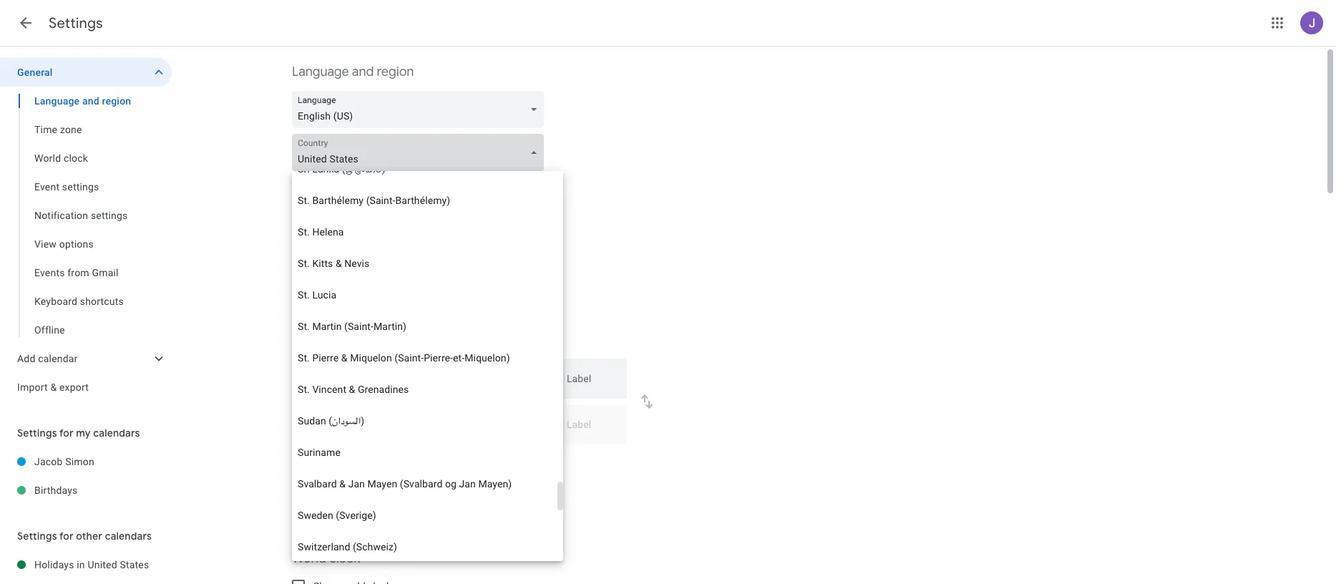Task type: describe. For each thing, give the bounding box(es) containing it.
0 horizontal spatial time
[[430, 456, 450, 468]]

ask to update my primary time zone to current location
[[314, 456, 557, 468]]

event settings
[[34, 181, 99, 193]]

1 vertical spatial clock
[[329, 551, 360, 567]]

settings for my calendars
[[17, 427, 140, 440]]

view options
[[34, 238, 94, 250]]

st. martin (saint-martin) option
[[292, 311, 557, 342]]

world inside group
[[34, 153, 61, 164]]

view
[[34, 238, 57, 250]]

language and region inside group
[[34, 95, 131, 107]]

world clock inside group
[[34, 153, 88, 164]]

0 vertical spatial my
[[76, 427, 91, 440]]

go back image
[[17, 14, 34, 32]]

language inside group
[[34, 95, 80, 107]]

gmail
[[92, 267, 119, 279]]

how
[[362, 485, 378, 495]]

options
[[59, 238, 94, 250]]

time zones link
[[498, 485, 540, 495]]

calendar
[[409, 485, 443, 495]]

settings for settings
[[49, 14, 103, 32]]

sudan (‫السودان‬‎) option
[[292, 405, 557, 437]]

states
[[120, 559, 149, 571]]

about
[[338, 485, 360, 495]]

2 horizontal spatial zone
[[452, 456, 474, 468]]

1 vertical spatial region
[[102, 95, 131, 107]]

1 horizontal spatial language
[[292, 64, 349, 80]]

other
[[76, 530, 103, 543]]

suriname option
[[292, 437, 557, 468]]

google
[[380, 485, 407, 495]]

location
[[522, 456, 557, 468]]

calendars for settings for other calendars
[[105, 530, 152, 543]]

settings for my calendars tree
[[0, 448, 172, 505]]

tree containing general
[[0, 58, 172, 402]]

across
[[471, 485, 496, 495]]

1 vertical spatial world
[[292, 551, 326, 567]]

for for other
[[59, 530, 74, 543]]

birthdays
[[34, 485, 78, 496]]

general
[[17, 67, 53, 78]]

keyboard
[[34, 296, 77, 307]]

Label for primary time zone. text field
[[567, 374, 616, 394]]

settings for settings for other calendars
[[17, 530, 57, 543]]

for for my
[[59, 427, 74, 440]]

0 vertical spatial and
[[352, 64, 374, 80]]

import
[[17, 382, 48, 393]]

settings for other calendars
[[17, 530, 152, 543]]

more
[[316, 485, 336, 495]]

update
[[344, 456, 375, 468]]

1 vertical spatial my
[[378, 456, 391, 468]]

zones
[[518, 485, 540, 495]]

calendars for settings for my calendars
[[93, 427, 140, 440]]

Label for secondary time zone. text field
[[567, 420, 616, 440]]

settings heading
[[49, 14, 103, 32]]

birthdays tree item
[[0, 476, 172, 505]]

from
[[67, 267, 89, 279]]

add
[[17, 353, 35, 364]]

import & export
[[17, 382, 89, 393]]

st. pierre & miquelon (saint-pierre-et-miquelon) option
[[292, 342, 557, 374]]



Task type: locate. For each thing, give the bounding box(es) containing it.
1 horizontal spatial zone
[[323, 306, 351, 322]]

settings right the go back icon
[[49, 14, 103, 32]]

region
[[377, 64, 414, 80], [102, 95, 131, 107]]

clock up event settings
[[64, 153, 88, 164]]

to right ask
[[333, 456, 342, 468]]

time left zones
[[498, 485, 515, 495]]

1 horizontal spatial world clock
[[292, 551, 360, 567]]

1 horizontal spatial my
[[378, 456, 391, 468]]

0 vertical spatial zone
[[60, 124, 82, 135]]

0 horizontal spatial my
[[76, 427, 91, 440]]

0 horizontal spatial time
[[34, 124, 57, 135]]

works
[[445, 485, 468, 495]]

zone
[[60, 124, 82, 135], [323, 306, 351, 322], [452, 456, 474, 468]]

clock inside group
[[64, 153, 88, 164]]

simon
[[65, 456, 94, 468]]

calendars up jacob simon tree item
[[93, 427, 140, 440]]

keyboard shortcuts
[[34, 296, 124, 307]]

2 to from the left
[[476, 456, 485, 468]]

holidays in united states
[[34, 559, 149, 571]]

1 horizontal spatial time
[[292, 306, 320, 322]]

0 vertical spatial settings
[[62, 181, 99, 193]]

notification
[[34, 210, 88, 221]]

export
[[59, 382, 89, 393]]

0 horizontal spatial time zone
[[34, 124, 82, 135]]

add calendar
[[17, 353, 78, 364]]

zone inside group
[[60, 124, 82, 135]]

and inside group
[[82, 95, 99, 107]]

notification settings
[[34, 210, 128, 221]]

1 vertical spatial time
[[292, 306, 320, 322]]

2 for from the top
[[59, 530, 74, 543]]

0 vertical spatial world
[[34, 153, 61, 164]]

1 vertical spatial and
[[82, 95, 99, 107]]

0 horizontal spatial zone
[[60, 124, 82, 135]]

holidays
[[34, 559, 74, 571]]

1 vertical spatial time zone
[[292, 306, 351, 322]]

1 vertical spatial for
[[59, 530, 74, 543]]

to
[[333, 456, 342, 468], [476, 456, 485, 468]]

holidays in united states tree item
[[0, 551, 172, 579]]

learn
[[292, 485, 314, 495]]

time inside group
[[34, 124, 57, 135]]

language
[[292, 64, 349, 80], [34, 95, 80, 107]]

1 horizontal spatial time
[[498, 485, 515, 495]]

ask
[[314, 456, 330, 468]]

None field
[[292, 91, 550, 128], [292, 134, 550, 171], [292, 91, 550, 128], [292, 134, 550, 171]]

1 horizontal spatial world
[[292, 551, 326, 567]]

time
[[34, 124, 57, 135], [292, 306, 320, 322]]

time
[[430, 456, 450, 468], [498, 485, 515, 495]]

for
[[59, 427, 74, 440], [59, 530, 74, 543]]

1 horizontal spatial and
[[352, 64, 374, 80]]

my
[[76, 427, 91, 440], [378, 456, 391, 468]]

1 vertical spatial settings
[[17, 427, 57, 440]]

general tree item
[[0, 58, 172, 87]]

offline
[[34, 324, 65, 336]]

switzerland (schweiz) option
[[292, 531, 557, 563]]

0 vertical spatial language
[[292, 64, 349, 80]]

0 vertical spatial language and region
[[292, 64, 414, 80]]

2 vertical spatial zone
[[452, 456, 474, 468]]

events
[[34, 267, 65, 279]]

0 vertical spatial settings
[[49, 14, 103, 32]]

0 vertical spatial time
[[34, 124, 57, 135]]

for left other
[[59, 530, 74, 543]]

1 horizontal spatial region
[[377, 64, 414, 80]]

1 to from the left
[[333, 456, 342, 468]]

0 vertical spatial calendars
[[93, 427, 140, 440]]

settings for notification settings
[[91, 210, 128, 221]]

jacob simon tree item
[[0, 448, 172, 476]]

sri lanka (ශ්‍රී ලංකාව) option
[[292, 153, 557, 185]]

shortcuts
[[80, 296, 124, 307]]

sweden (sverige) option
[[292, 500, 557, 531]]

world down learn
[[292, 551, 326, 567]]

to left the current
[[476, 456, 485, 468]]

world
[[34, 153, 61, 164], [292, 551, 326, 567]]

my right "update"
[[378, 456, 391, 468]]

1 horizontal spatial time zone
[[292, 306, 351, 322]]

language and region
[[292, 64, 414, 80], [34, 95, 131, 107]]

current
[[488, 456, 519, 468]]

0 horizontal spatial world clock
[[34, 153, 88, 164]]

1 vertical spatial world clock
[[292, 551, 360, 567]]

time up svalbard & jan mayen (svalbard og jan mayen) option
[[430, 456, 450, 468]]

calendars
[[93, 427, 140, 440], [105, 530, 152, 543]]

st. barthélemy (saint-barthélemy) option
[[292, 185, 557, 216]]

0 horizontal spatial world
[[34, 153, 61, 164]]

1 for from the top
[[59, 427, 74, 440]]

0 vertical spatial clock
[[64, 153, 88, 164]]

1 vertical spatial settings
[[91, 210, 128, 221]]

0 vertical spatial time zone
[[34, 124, 82, 135]]

settings up notification settings
[[62, 181, 99, 193]]

2 vertical spatial settings
[[17, 530, 57, 543]]

1 horizontal spatial to
[[476, 456, 485, 468]]

0 horizontal spatial language
[[34, 95, 80, 107]]

jacob
[[34, 456, 63, 468]]

holidays in united states link
[[34, 551, 172, 579]]

my up jacob simon tree item
[[76, 427, 91, 440]]

united
[[88, 559, 117, 571]]

st. vincent & grenadines option
[[292, 374, 557, 405]]

&
[[50, 382, 57, 393]]

group
[[0, 87, 172, 344]]

1 vertical spatial time
[[498, 485, 515, 495]]

1 vertical spatial zone
[[323, 306, 351, 322]]

0 horizontal spatial language and region
[[34, 95, 131, 107]]

settings
[[62, 181, 99, 193], [91, 210, 128, 221]]

events from gmail
[[34, 267, 119, 279]]

settings
[[49, 14, 103, 32], [17, 427, 57, 440], [17, 530, 57, 543]]

st. lucia option
[[292, 279, 557, 311]]

learn more about how google calendar works across time zones
[[292, 485, 540, 495]]

0 horizontal spatial and
[[82, 95, 99, 107]]

calendars up states
[[105, 530, 152, 543]]

world clock up event settings
[[34, 153, 88, 164]]

settings for event settings
[[62, 181, 99, 193]]

calendar
[[38, 353, 78, 364]]

1 horizontal spatial clock
[[329, 551, 360, 567]]

primary
[[394, 456, 428, 468]]

svalbard & jan mayen (svalbard og jan mayen) option
[[292, 468, 557, 500]]

in
[[77, 559, 85, 571]]

0 horizontal spatial to
[[333, 456, 342, 468]]

and
[[352, 64, 374, 80], [82, 95, 99, 107]]

0 horizontal spatial clock
[[64, 153, 88, 164]]

event
[[34, 181, 60, 193]]

for up jacob simon on the left bottom of the page
[[59, 427, 74, 440]]

1 horizontal spatial language and region
[[292, 64, 414, 80]]

world clock down more
[[292, 551, 360, 567]]

0 vertical spatial world clock
[[34, 153, 88, 164]]

0 horizontal spatial region
[[102, 95, 131, 107]]

time zone
[[34, 124, 82, 135], [292, 306, 351, 322]]

birthdays link
[[34, 476, 172, 505]]

0 vertical spatial for
[[59, 427, 74, 440]]

clock
[[64, 153, 88, 164], [329, 551, 360, 567]]

settings for settings for my calendars
[[17, 427, 57, 440]]

st. helena option
[[292, 216, 557, 248]]

settings up holidays
[[17, 530, 57, 543]]

1 vertical spatial calendars
[[105, 530, 152, 543]]

1 vertical spatial language and region
[[34, 95, 131, 107]]

1 vertical spatial language
[[34, 95, 80, 107]]

st. kitts & nevis option
[[292, 248, 557, 279]]

0 vertical spatial time
[[430, 456, 450, 468]]

world clock
[[34, 153, 88, 164], [292, 551, 360, 567]]

settings up the options
[[91, 210, 128, 221]]

clock down about
[[329, 551, 360, 567]]

jacob simon
[[34, 456, 94, 468]]

settings up jacob
[[17, 427, 57, 440]]

world up the event
[[34, 153, 61, 164]]

0 vertical spatial region
[[377, 64, 414, 80]]

group containing language and region
[[0, 87, 172, 344]]

tree
[[0, 58, 172, 402]]



Task type: vqa. For each thing, say whether or not it's contained in the screenshot.
SURINAME Option
yes



